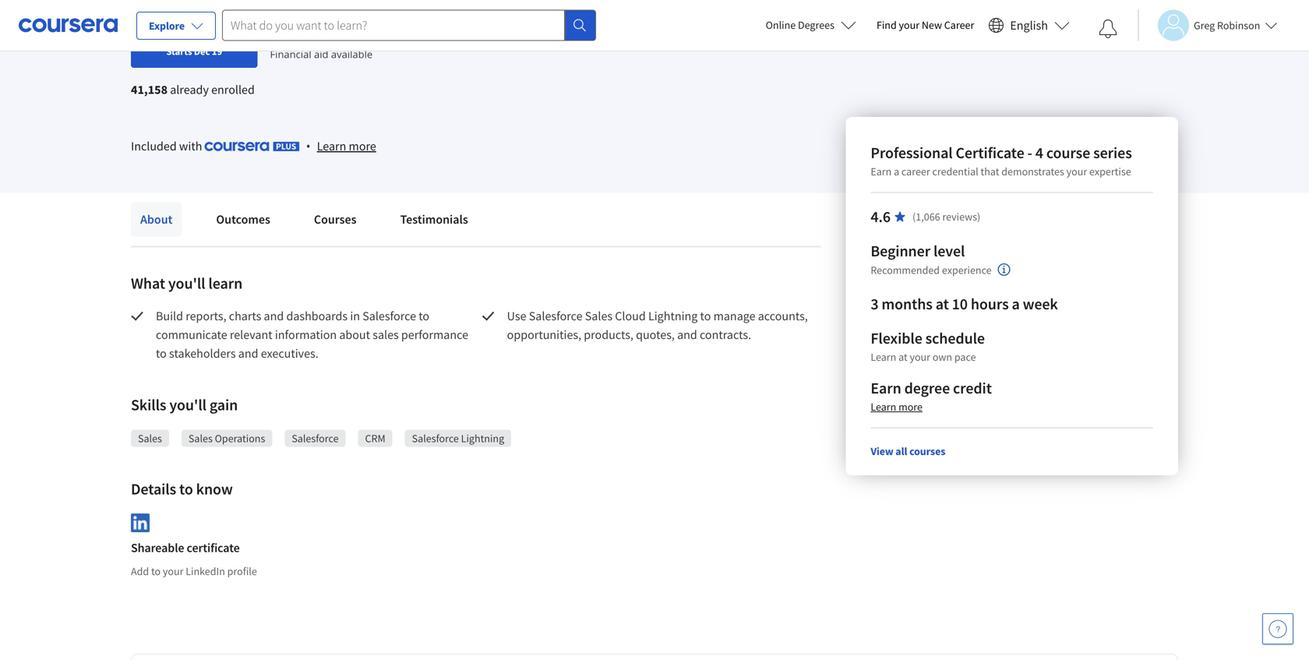 Task type: vqa. For each thing, say whether or not it's contained in the screenshot.
top at
yes



Task type: describe. For each thing, give the bounding box(es) containing it.
courses link
[[305, 202, 366, 237]]

products,
[[584, 327, 634, 343]]

professional
[[871, 143, 953, 163]]

7-
[[413, 26, 422, 40]]

add
[[131, 564, 149, 578]]

information about difficulty level pre-requisites. image
[[998, 263, 1011, 276]]

recommended
[[871, 263, 940, 277]]

dashboards
[[286, 308, 348, 324]]

details
[[131, 479, 176, 499]]

1 horizontal spatial a
[[1012, 294, 1020, 314]]

salesforce inside build reports, charts and dashboards in salesforce to communicate relevant information about sales performance to stakeholders and executives.
[[363, 308, 416, 324]]

outcomes link
[[207, 202, 280, 237]]

enroll inside "enroll for free starts dec 19"
[[156, 28, 188, 44]]

to inside try for free: enroll to start your 7-day full access free trial financial aid available
[[355, 26, 365, 40]]

lightning inside use salesforce sales cloud lightning to manage accounts, opportunities, products, quotes, and contracts.
[[648, 308, 698, 324]]

to up the 'performance'
[[419, 308, 430, 324]]

enroll for free starts dec 19
[[156, 28, 233, 58]]

salesforce left crm
[[292, 431, 339, 445]]

all
[[896, 444, 908, 458]]

english button
[[982, 0, 1076, 51]]

0 vertical spatial at
[[936, 294, 949, 314]]

in
[[350, 308, 360, 324]]

more inside earn degree credit learn more
[[899, 400, 923, 414]]

learn more link for learn
[[317, 136, 376, 155]]

dec
[[194, 45, 210, 58]]

coursera plus image
[[205, 142, 300, 151]]

courses
[[314, 212, 357, 227]]

cloud
[[615, 308, 646, 324]]

beginner level
[[871, 241, 965, 261]]

what
[[131, 274, 165, 293]]

you'll for what
[[168, 274, 205, 293]]

learn inside earn degree credit learn more
[[871, 400, 897, 414]]

-
[[1028, 143, 1033, 163]]

coursera image
[[19, 13, 118, 38]]

at inside the flexible schedule learn at your own pace
[[899, 350, 908, 364]]

4
[[1036, 143, 1044, 163]]

relevant
[[230, 327, 273, 343]]

more inside • learn more
[[349, 138, 376, 154]]

shareable certificate
[[131, 540, 240, 556]]

about
[[339, 327, 370, 343]]

learn inside • learn more
[[317, 138, 346, 154]]

online
[[766, 18, 796, 32]]

available
[[331, 47, 373, 61]]

charts
[[229, 308, 261, 324]]

free
[[489, 26, 507, 40]]

to left 'know'
[[179, 479, 193, 499]]

crm
[[365, 431, 386, 445]]

financial
[[270, 47, 311, 61]]

included with
[[131, 138, 205, 154]]

week
[[1023, 294, 1058, 314]]

help center image
[[1269, 620, 1288, 638]]

(1,066
[[913, 210, 940, 224]]

day
[[422, 26, 438, 40]]

already
[[170, 82, 209, 97]]

recommended experience
[[871, 263, 992, 277]]

reviews)
[[943, 210, 981, 224]]

try for free: enroll to start your 7-day full access free trial financial aid available
[[270, 26, 527, 61]]

free:
[[302, 26, 324, 40]]

credit
[[953, 378, 992, 398]]

a inside professional certificate - 4 course series earn a career credential that demonstrates your expertise
[[894, 164, 900, 178]]

your right the find
[[899, 18, 920, 32]]

series
[[1094, 143, 1132, 163]]

what you'll learn
[[131, 274, 243, 293]]

for for enroll
[[191, 28, 206, 44]]

gain
[[210, 395, 238, 415]]

(1,066 reviews)
[[913, 210, 981, 224]]

new
[[922, 18, 942, 32]]

3
[[871, 294, 879, 314]]

about
[[140, 212, 173, 227]]

salesforce inside use salesforce sales cloud lightning to manage accounts, opportunities, products, quotes, and contracts.
[[529, 308, 583, 324]]

greg
[[1194, 18, 1215, 32]]

starts
[[166, 45, 192, 58]]

41,158
[[131, 82, 168, 97]]

online degrees
[[766, 18, 835, 32]]

1 vertical spatial lightning
[[461, 431, 504, 445]]

your inside try for free: enroll to start your 7-day full access free trial financial aid available
[[390, 26, 411, 40]]

greg robinson
[[1194, 18, 1261, 32]]

free
[[209, 28, 233, 44]]

learn more link for degree
[[871, 400, 923, 414]]

find your new career link
[[869, 16, 982, 35]]

greg robinson button
[[1138, 10, 1278, 41]]

find your new career
[[877, 18, 974, 32]]

financial aid available button
[[270, 47, 373, 61]]

and inside use salesforce sales cloud lightning to manage accounts, opportunities, products, quotes, and contracts.
[[677, 327, 697, 343]]

sales operations
[[189, 431, 265, 445]]

your inside the flexible schedule learn at your own pace
[[910, 350, 931, 364]]

access
[[457, 26, 487, 40]]

professional certificate - 4 course series earn a career credential that demonstrates your expertise
[[871, 143, 1132, 178]]

3 months at 10 hours a week
[[871, 294, 1058, 314]]

course
[[1047, 143, 1091, 163]]

information
[[275, 327, 337, 343]]

skills
[[131, 395, 166, 415]]

show notifications image
[[1099, 19, 1118, 38]]

sales for sales
[[138, 431, 162, 445]]

view all courses link
[[871, 444, 946, 458]]

start
[[367, 26, 388, 40]]

operations
[[215, 431, 265, 445]]

executives.
[[261, 346, 319, 361]]



Task type: locate. For each thing, give the bounding box(es) containing it.
• learn more
[[306, 137, 376, 154]]

sales down skills
[[138, 431, 162, 445]]

with
[[179, 138, 202, 154]]

1 vertical spatial and
[[677, 327, 697, 343]]

for inside "enroll for free starts dec 19"
[[191, 28, 206, 44]]

0 horizontal spatial a
[[894, 164, 900, 178]]

your down shareable certificate on the left bottom of the page
[[163, 564, 183, 578]]

and right charts
[[264, 308, 284, 324]]

1 horizontal spatial more
[[899, 400, 923, 414]]

19
[[212, 45, 222, 58]]

What do you want to learn? text field
[[222, 10, 565, 41]]

1 horizontal spatial learn more link
[[871, 400, 923, 414]]

earn inside earn degree credit learn more
[[871, 378, 902, 398]]

pace
[[955, 350, 976, 364]]

and right quotes,
[[677, 327, 697, 343]]

use
[[507, 308, 527, 324]]

learn more link
[[317, 136, 376, 155], [871, 400, 923, 414]]

you'll for skills
[[169, 395, 207, 415]]

2 horizontal spatial and
[[677, 327, 697, 343]]

more right "•"
[[349, 138, 376, 154]]

use salesforce sales cloud lightning to manage accounts, opportunities, products, quotes, and contracts.
[[507, 308, 811, 343]]

salesforce
[[363, 308, 416, 324], [529, 308, 583, 324], [292, 431, 339, 445], [412, 431, 459, 445]]

for up dec
[[191, 28, 206, 44]]

earn inside professional certificate - 4 course series earn a career credential that demonstrates your expertise
[[871, 164, 892, 178]]

sales inside use salesforce sales cloud lightning to manage accounts, opportunities, products, quotes, and contracts.
[[585, 308, 613, 324]]

1 earn from the top
[[871, 164, 892, 178]]

1 horizontal spatial lightning
[[648, 308, 698, 324]]

accounts,
[[758, 308, 808, 324]]

0 vertical spatial earn
[[871, 164, 892, 178]]

add to your linkedin profile
[[131, 564, 257, 578]]

flexible schedule learn at your own pace
[[871, 329, 985, 364]]

that
[[981, 164, 1000, 178]]

about link
[[131, 202, 182, 237]]

skills you'll gain
[[131, 395, 238, 415]]

learn more link right "•"
[[317, 136, 376, 155]]

aid
[[314, 47, 329, 61]]

testimonials link
[[391, 202, 478, 237]]

try
[[270, 26, 285, 40]]

0 horizontal spatial for
[[191, 28, 206, 44]]

more down degree
[[899, 400, 923, 414]]

salesforce up opportunities,
[[529, 308, 583, 324]]

to
[[355, 26, 365, 40], [419, 308, 430, 324], [700, 308, 711, 324], [156, 346, 167, 361], [179, 479, 193, 499], [151, 564, 161, 578]]

1 horizontal spatial at
[[936, 294, 949, 314]]

learn down flexible
[[871, 350, 897, 364]]

0 vertical spatial lightning
[[648, 308, 698, 324]]

1 horizontal spatial enroll
[[326, 26, 353, 40]]

learn up view
[[871, 400, 897, 414]]

quotes,
[[636, 327, 675, 343]]

1 horizontal spatial sales
[[189, 431, 213, 445]]

1 vertical spatial learn more link
[[871, 400, 923, 414]]

0 vertical spatial learn more link
[[317, 136, 376, 155]]

certificate
[[187, 540, 240, 556]]

trial
[[509, 26, 527, 40]]

0 horizontal spatial and
[[238, 346, 258, 361]]

1 horizontal spatial and
[[264, 308, 284, 324]]

0 vertical spatial you'll
[[168, 274, 205, 293]]

learn right "•"
[[317, 138, 346, 154]]

credential
[[933, 164, 979, 178]]

reports,
[[186, 308, 226, 324]]

2 vertical spatial learn
[[871, 400, 897, 414]]

0 horizontal spatial sales
[[138, 431, 162, 445]]

beginner
[[871, 241, 931, 261]]

your left 7-
[[390, 26, 411, 40]]

0 horizontal spatial learn more link
[[317, 136, 376, 155]]

enroll up starts
[[156, 28, 188, 44]]

career
[[902, 164, 930, 178]]

degrees
[[798, 18, 835, 32]]

2 earn from the top
[[871, 378, 902, 398]]

to right add
[[151, 564, 161, 578]]

courses
[[910, 444, 946, 458]]

certificate
[[956, 143, 1025, 163]]

1 horizontal spatial for
[[287, 26, 299, 40]]

salesforce right crm
[[412, 431, 459, 445]]

sales up products,
[[585, 308, 613, 324]]

sales for sales operations
[[189, 431, 213, 445]]

stakeholders
[[169, 346, 236, 361]]

own
[[933, 350, 952, 364]]

earn degree credit learn more
[[871, 378, 992, 414]]

for right try on the top of page
[[287, 26, 299, 40]]

2 vertical spatial and
[[238, 346, 258, 361]]

enroll up available
[[326, 26, 353, 40]]

for for try
[[287, 26, 299, 40]]

earn left career
[[871, 164, 892, 178]]

for inside try for free: enroll to start your 7-day full access free trial financial aid available
[[287, 26, 299, 40]]

salesforce up sales
[[363, 308, 416, 324]]

a left career
[[894, 164, 900, 178]]

earn left degree
[[871, 378, 902, 398]]

and down relevant
[[238, 346, 258, 361]]

shareable
[[131, 540, 184, 556]]

build reports, charts and dashboards in salesforce to communicate relevant information about sales performance to stakeholders and executives.
[[156, 308, 471, 361]]

0 horizontal spatial enroll
[[156, 28, 188, 44]]

enroll inside try for free: enroll to start your 7-day full access free trial financial aid available
[[326, 26, 353, 40]]

0 vertical spatial a
[[894, 164, 900, 178]]

your inside professional certificate - 4 course series earn a career credential that demonstrates your expertise
[[1067, 164, 1087, 178]]

0 horizontal spatial lightning
[[461, 431, 504, 445]]

explore
[[149, 19, 185, 33]]

at down flexible
[[899, 350, 908, 364]]

profile
[[227, 564, 257, 578]]

at left 10
[[936, 294, 949, 314]]

details to know
[[131, 479, 233, 499]]

to down the communicate
[[156, 346, 167, 361]]

hours
[[971, 294, 1009, 314]]

full
[[440, 26, 455, 40]]

10
[[952, 294, 968, 314]]

1 vertical spatial you'll
[[169, 395, 207, 415]]

a left week
[[1012, 294, 1020, 314]]

sales down skills you'll gain
[[189, 431, 213, 445]]

and
[[264, 308, 284, 324], [677, 327, 697, 343], [238, 346, 258, 361]]

find
[[877, 18, 897, 32]]

1 vertical spatial at
[[899, 350, 908, 364]]

included
[[131, 138, 177, 154]]

sales
[[373, 327, 399, 343]]

schedule
[[926, 329, 985, 348]]

experience
[[942, 263, 992, 277]]

learn inside the flexible schedule learn at your own pace
[[871, 350, 897, 364]]

None search field
[[222, 10, 596, 41]]

robinson
[[1217, 18, 1261, 32]]

your down course
[[1067, 164, 1087, 178]]

english
[[1010, 18, 1048, 33]]

for
[[287, 26, 299, 40], [191, 28, 206, 44]]

learn more link down degree
[[871, 400, 923, 414]]

months
[[882, 294, 933, 314]]

opportunities,
[[507, 327, 582, 343]]

learn
[[208, 274, 243, 293]]

expertise
[[1090, 164, 1131, 178]]

1 vertical spatial learn
[[871, 350, 897, 364]]

0 horizontal spatial more
[[349, 138, 376, 154]]

lightning
[[648, 308, 698, 324], [461, 431, 504, 445]]

flexible
[[871, 329, 923, 348]]

0 horizontal spatial at
[[899, 350, 908, 364]]

1 vertical spatial a
[[1012, 294, 1020, 314]]

•
[[306, 137, 311, 154]]

know
[[196, 479, 233, 499]]

your left own
[[910, 350, 931, 364]]

view
[[871, 444, 894, 458]]

online degrees button
[[753, 8, 869, 42]]

explore button
[[136, 12, 216, 40]]

linkedin
[[186, 564, 225, 578]]

view all courses
[[871, 444, 946, 458]]

learn
[[317, 138, 346, 154], [871, 350, 897, 364], [871, 400, 897, 414]]

you'll up build
[[168, 274, 205, 293]]

build
[[156, 308, 183, 324]]

to up contracts.
[[700, 308, 711, 324]]

to left the start
[[355, 26, 365, 40]]

1 vertical spatial earn
[[871, 378, 902, 398]]

to inside use salesforce sales cloud lightning to manage accounts, opportunities, products, quotes, and contracts.
[[700, 308, 711, 324]]

contracts.
[[700, 327, 751, 343]]

you'll left gain
[[169, 395, 207, 415]]

2 horizontal spatial sales
[[585, 308, 613, 324]]

41,158 already enrolled
[[131, 82, 255, 97]]

communicate
[[156, 327, 227, 343]]

demonstrates
[[1002, 164, 1065, 178]]

level
[[934, 241, 965, 261]]

1 vertical spatial more
[[899, 400, 923, 414]]

outcomes
[[216, 212, 270, 227]]

0 vertical spatial more
[[349, 138, 376, 154]]

0 vertical spatial and
[[264, 308, 284, 324]]

0 vertical spatial learn
[[317, 138, 346, 154]]

degree
[[905, 378, 950, 398]]



